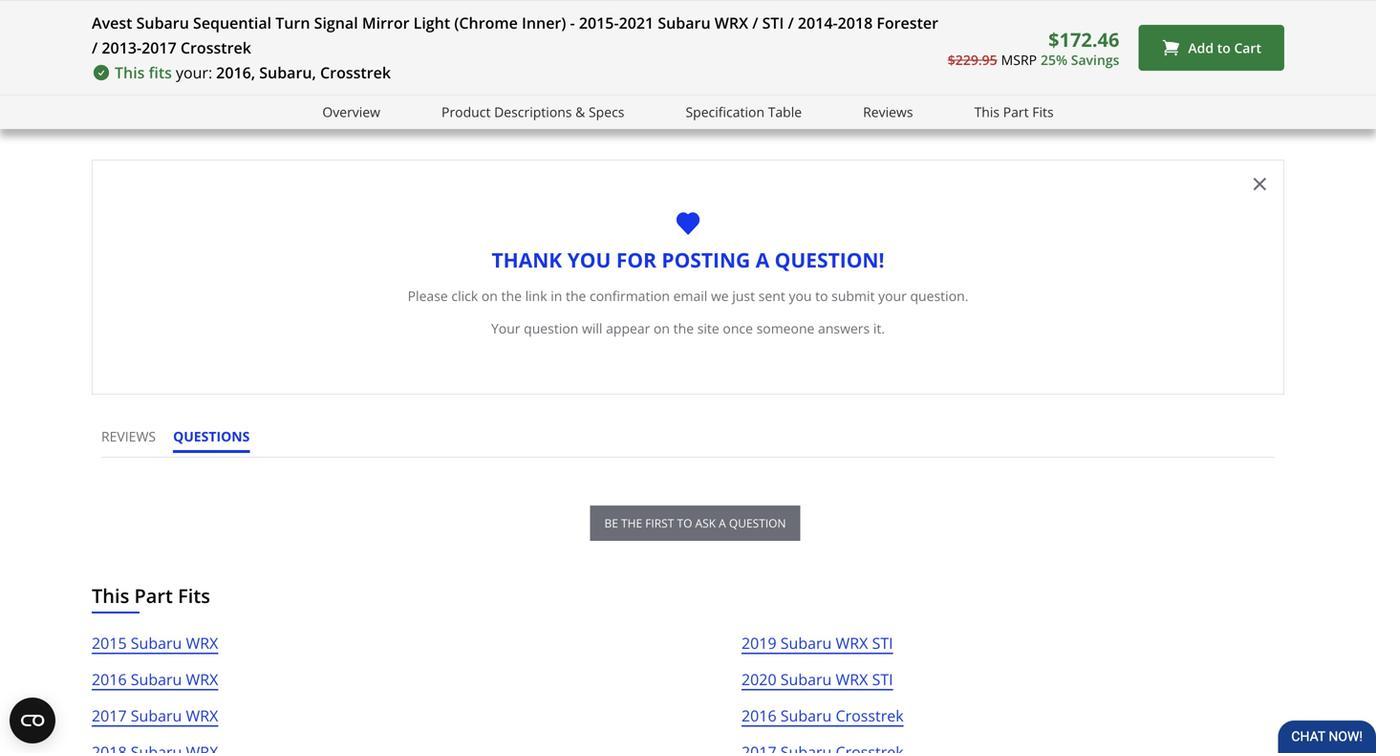 Task type: describe. For each thing, give the bounding box(es) containing it.
1 vertical spatial on
[[654, 319, 670, 337]]

site
[[697, 319, 719, 337]]

the right in
[[566, 287, 586, 305]]

2019 subaru wrx sti
[[742, 633, 893, 653]]

-
[[570, 12, 575, 33]]

2 horizontal spatial crosstrek
[[836, 705, 904, 726]]

avest subaru sequential turn signal mirror light (chrome inner) - 2015-2021 subaru wrx / sti / 2014-2018 forester / 2013-2017 crosstrek
[[92, 12, 939, 58]]

wrx for 2016 subaru wrx
[[186, 669, 218, 690]]

2016 for 2016 subaru crosstrek
[[742, 705, 777, 726]]

reviews
[[101, 427, 156, 445]]

1 horizontal spatial part
[[1003, 103, 1029, 121]]

turn
[[275, 12, 310, 33]]

$229.95
[[948, 50, 998, 69]]

0 horizontal spatial reviews
[[733, 104, 783, 122]]

your question will appear on the site once someone answers it.
[[491, 319, 885, 337]]

please
[[408, 287, 448, 305]]

table
[[768, 103, 802, 121]]

ask
[[1166, 166, 1189, 185]]

2015 subaru wrx
[[92, 633, 218, 653]]

1 horizontal spatial /
[[752, 12, 758, 33]]

open widget image
[[10, 698, 55, 744]]

subaru for 2015 subaru wrx
[[131, 633, 182, 653]]

your:
[[176, 62, 212, 83]]

your
[[878, 287, 907, 305]]

2015-
[[579, 12, 619, 33]]

subaru for 2020 subaru wrx sti
[[781, 669, 832, 690]]

2020
[[742, 669, 777, 690]]

2017 subaru wrx link
[[92, 704, 218, 740]]

subaru for 2019 subaru wrx sti
[[781, 633, 832, 653]]

1 horizontal spatial reviews
[[863, 103, 913, 121]]

&
[[575, 103, 585, 121]]

link
[[525, 287, 547, 305]]

cart
[[1234, 38, 1262, 57]]

0 reviews
[[721, 104, 783, 122]]

to inside button
[[677, 515, 692, 531]]

2 vertical spatial this
[[92, 583, 129, 609]]

add to cart
[[1188, 38, 1262, 57]]

by
[[1233, 49, 1248, 67]]

2016 subaru wrx
[[92, 669, 218, 690]]

avest
[[92, 12, 132, 33]]

signal
[[314, 12, 358, 33]]

$172.46 $229.95 msrp 25% savings
[[948, 26, 1120, 69]]

be the first to ask a question button
[[590, 506, 800, 541]]

subaru right 2021
[[658, 12, 711, 33]]

thank
[[492, 246, 562, 273]]

0 horizontal spatial /
[[92, 37, 98, 58]]

1 vertical spatial crosstrek
[[320, 62, 391, 83]]

2017 inside 2017 subaru wrx link
[[92, 705, 127, 726]]

0 horizontal spatial question
[[524, 319, 579, 337]]

just
[[732, 287, 755, 305]]

sent
[[759, 287, 785, 305]]

sequential
[[193, 12, 272, 33]]

sti for 2020 subaru wrx sti
[[872, 669, 893, 690]]

once
[[723, 319, 753, 337]]

forester
[[877, 12, 939, 33]]

will
[[582, 319, 603, 337]]

wrx for 2017 subaru wrx
[[186, 705, 218, 726]]

0
[[721, 104, 729, 122]]

powered by
[[1174, 49, 1251, 67]]

2017 subaru wrx
[[92, 705, 218, 726]]

someone
[[757, 319, 815, 337]]

2018
[[838, 12, 873, 33]]

add
[[1188, 38, 1214, 57]]

0 horizontal spatial part
[[134, 583, 173, 609]]

2013-
[[102, 37, 142, 58]]

the left link
[[501, 287, 522, 305]]

ask
[[695, 515, 716, 531]]

product
[[442, 103, 491, 121]]

question!
[[775, 246, 885, 273]]

2 horizontal spatial /
[[788, 12, 794, 33]]

overview
[[322, 103, 380, 121]]

0 horizontal spatial fits
[[178, 583, 210, 609]]

2016 subaru wrx link
[[92, 667, 218, 704]]

subaru for 2017 subaru wrx
[[131, 705, 182, 726]]

0 horizontal spatial on
[[482, 287, 498, 305]]

confirmation
[[590, 287, 670, 305]]

click
[[451, 287, 478, 305]]

fits inside 'this part fits' link
[[1032, 103, 1054, 121]]



Task type: locate. For each thing, give the bounding box(es) containing it.
question down in
[[524, 319, 579, 337]]

a right ask
[[719, 515, 726, 531]]

2015
[[92, 633, 127, 653]]

to inside button
[[1217, 38, 1231, 57]]

0 horizontal spatial 2017
[[92, 705, 127, 726]]

reviews link
[[863, 101, 913, 123]]

sti inside "link"
[[872, 669, 893, 690]]

it.
[[873, 319, 885, 337]]

wrx for 2020 subaru wrx sti
[[836, 669, 868, 690]]

light
[[414, 12, 450, 33]]

inner)
[[522, 12, 566, 33]]

specification
[[686, 103, 765, 121]]

0 vertical spatial you
[[567, 246, 611, 273]]

this part fits link
[[974, 101, 1054, 123]]

reviews down forester
[[863, 103, 913, 121]]

0 vertical spatial to
[[1217, 38, 1231, 57]]

question inside button
[[729, 515, 786, 531]]

this down $229.95
[[974, 103, 1000, 121]]

wrx for 2015 subaru wrx
[[186, 633, 218, 653]]

specification table
[[686, 103, 802, 121]]

tab list
[[101, 427, 267, 457]]

0 vertical spatial 2017
[[142, 37, 177, 58]]

reviews
[[863, 103, 913, 121], [733, 104, 783, 122]]

subaru for avest subaru sequential turn signal mirror light (chrome inner) - 2015-2021 subaru wrx / sti / 2014-2018 forester / 2013-2017 crosstrek
[[136, 12, 189, 33]]

msrp
[[1001, 50, 1037, 69]]

1 vertical spatial question
[[729, 515, 786, 531]]

you left for at top
[[567, 246, 611, 273]]

subaru down 2016 subaru wrx link
[[131, 705, 182, 726]]

ask a question
[[1166, 166, 1264, 185]]

sti left 2014-
[[762, 12, 784, 33]]

subaru for 2016 subaru crosstrek
[[781, 705, 832, 726]]

1 vertical spatial this
[[974, 103, 1000, 121]]

2014-
[[798, 12, 838, 33]]

crosstrek down 2020 subaru wrx sti "link"
[[836, 705, 904, 726]]

crosstrek up overview
[[320, 62, 391, 83]]

a inside button
[[719, 515, 726, 531]]

1 horizontal spatial question
[[729, 515, 786, 531]]

this part fits up 2015 subaru wrx
[[92, 583, 210, 609]]

crosstrek inside avest subaru sequential turn signal mirror light (chrome inner) - 2015-2021 subaru wrx / sti / 2014-2018 forester / 2013-2017 crosstrek
[[181, 37, 251, 58]]

2 vertical spatial crosstrek
[[836, 705, 904, 726]]

posting
[[662, 246, 751, 273]]

to left "submit"
[[815, 287, 828, 305]]

overview link
[[322, 101, 380, 123]]

the
[[501, 287, 522, 305], [566, 287, 586, 305], [673, 319, 694, 337], [621, 515, 642, 531]]

you
[[567, 246, 611, 273], [789, 287, 812, 305]]

sti inside avest subaru sequential turn signal mirror light (chrome inner) - 2015-2021 subaru wrx / sti / 2014-2018 forester / 2013-2017 crosstrek
[[762, 12, 784, 33]]

1 horizontal spatial 2017
[[142, 37, 177, 58]]

first
[[645, 515, 674, 531]]

question
[[524, 319, 579, 337], [729, 515, 786, 531]]

1 vertical spatial to
[[815, 287, 828, 305]]

1 vertical spatial you
[[789, 287, 812, 305]]

/
[[752, 12, 758, 33], [788, 12, 794, 33], [92, 37, 98, 58]]

on right click at the left of the page
[[482, 287, 498, 305]]

in
[[551, 287, 562, 305]]

0 vertical spatial crosstrek
[[181, 37, 251, 58]]

0 vertical spatial on
[[482, 287, 498, 305]]

0 vertical spatial this part fits
[[974, 103, 1054, 121]]

product descriptions & specs
[[442, 103, 625, 121]]

sti up 2016 subaru crosstrek
[[872, 669, 893, 690]]

1 horizontal spatial 2016
[[742, 705, 777, 726]]

we
[[711, 287, 729, 305]]

the inside button
[[621, 515, 642, 531]]

0 horizontal spatial you
[[567, 246, 611, 273]]

wrx down the 2015 subaru wrx link
[[186, 669, 218, 690]]

0 horizontal spatial to
[[677, 515, 692, 531]]

1 horizontal spatial this part fits
[[974, 103, 1054, 121]]

2017 up fits
[[142, 37, 177, 58]]

question right ask
[[729, 515, 786, 531]]

2 horizontal spatial to
[[1217, 38, 1231, 57]]

reviews right 0
[[733, 104, 783, 122]]

wrx down 2019 subaru wrx sti link
[[836, 669, 868, 690]]

1 vertical spatial 2017
[[92, 705, 127, 726]]

wrx inside avest subaru sequential turn signal mirror light (chrome inner) - 2015-2021 subaru wrx / sti / 2014-2018 forester / 2013-2017 crosstrek
[[715, 12, 748, 33]]

fits
[[1032, 103, 1054, 121], [178, 583, 210, 609]]

subaru inside "link"
[[781, 669, 832, 690]]

2016 down 2015
[[92, 669, 127, 690]]

tab list containing reviews
[[101, 427, 267, 457]]

specification table link
[[686, 101, 802, 123]]

descriptions
[[494, 103, 572, 121]]

sti for 2019 subaru wrx sti
[[872, 633, 893, 653]]

the right be
[[621, 515, 642, 531]]

specs
[[589, 103, 625, 121]]

savings
[[1071, 50, 1120, 69]]

1 vertical spatial a
[[719, 515, 726, 531]]

subaru up 2020 subaru wrx sti
[[781, 633, 832, 653]]

powered by link
[[1174, 49, 1285, 73]]

2016 down 2020
[[742, 705, 777, 726]]

a
[[1192, 166, 1201, 185]]

0 horizontal spatial crosstrek
[[181, 37, 251, 58]]

subaru up the 2016 subaru wrx
[[131, 633, 182, 653]]

sti
[[762, 12, 784, 33], [872, 633, 893, 653], [872, 669, 893, 690]]

2016,
[[216, 62, 255, 83]]

answers
[[818, 319, 870, 337]]

(chrome
[[454, 12, 518, 33]]

0 horizontal spatial this part fits
[[92, 583, 210, 609]]

subaru,
[[259, 62, 316, 83]]

subaru down the 2015 subaru wrx link
[[131, 669, 182, 690]]

subaru up 2013-
[[136, 12, 189, 33]]

2020 subaru wrx sti link
[[742, 667, 893, 704]]

wrx up 2020 subaru wrx sti
[[836, 633, 868, 653]]

2016 subaru crosstrek
[[742, 705, 904, 726]]

product descriptions & specs link
[[442, 101, 625, 123]]

wrx down 2016 subaru wrx link
[[186, 705, 218, 726]]

please click on the link in the confirmation email we just sent you to submit your question.
[[408, 287, 969, 305]]

wrx inside "link"
[[836, 669, 868, 690]]

25%
[[1041, 50, 1068, 69]]

0 horizontal spatial 2016
[[92, 669, 127, 690]]

0 horizontal spatial a
[[719, 515, 726, 531]]

part up 2015 subaru wrx
[[134, 583, 173, 609]]

your
[[491, 319, 520, 337]]

0 vertical spatial this
[[115, 62, 145, 83]]

0 vertical spatial a
[[756, 246, 770, 273]]

2 vertical spatial to
[[677, 515, 692, 531]]

mirror
[[362, 12, 410, 33]]

this down 2013-
[[115, 62, 145, 83]]

ask a question button
[[1127, 160, 1275, 193]]

thank you for posting a question!
[[492, 246, 885, 273]]

1 horizontal spatial you
[[789, 287, 812, 305]]

2017
[[142, 37, 177, 58], [92, 705, 127, 726]]

to left by
[[1217, 38, 1231, 57]]

1 vertical spatial this part fits
[[92, 583, 210, 609]]

fits down 25%
[[1032, 103, 1054, 121]]

1 horizontal spatial on
[[654, 319, 670, 337]]

0 vertical spatial sti
[[762, 12, 784, 33]]

0 vertical spatial part
[[1003, 103, 1029, 121]]

this up 2015
[[92, 583, 129, 609]]

fits
[[149, 62, 172, 83]]

wrx up the 2016 subaru wrx
[[186, 633, 218, 653]]

1 vertical spatial sti
[[872, 633, 893, 653]]

this part fits down 'msrp' on the right top of page
[[974, 103, 1054, 121]]

fits up 2015 subaru wrx
[[178, 583, 210, 609]]

subaru for 2016 subaru wrx
[[131, 669, 182, 690]]

2019 subaru wrx sti link
[[742, 631, 893, 667]]

a up sent
[[756, 246, 770, 273]]

wrx left 2014-
[[715, 12, 748, 33]]

1 horizontal spatial crosstrek
[[320, 62, 391, 83]]

on right appear
[[654, 319, 670, 337]]

2020 subaru wrx sti
[[742, 669, 893, 690]]

for
[[616, 246, 657, 273]]

2017 inside avest subaru sequential turn signal mirror light (chrome inner) - 2015-2021 subaru wrx / sti / 2014-2018 forester / 2013-2017 crosstrek
[[142, 37, 177, 58]]

to left ask
[[677, 515, 692, 531]]

sti up 2020 subaru wrx sti
[[872, 633, 893, 653]]

0 vertical spatial fits
[[1032, 103, 1054, 121]]

2016 subaru crosstrek link
[[742, 704, 904, 740]]

powered
[[1174, 49, 1229, 67]]

on
[[482, 287, 498, 305], [654, 319, 670, 337]]

1 vertical spatial part
[[134, 583, 173, 609]]

be
[[604, 515, 618, 531]]

to
[[1217, 38, 1231, 57], [815, 287, 828, 305], [677, 515, 692, 531]]

question
[[1205, 166, 1264, 185]]

2019
[[742, 633, 777, 653]]

part
[[1003, 103, 1029, 121], [134, 583, 173, 609]]

2 vertical spatial sti
[[872, 669, 893, 690]]

appear
[[606, 319, 650, 337]]

you right sent
[[789, 287, 812, 305]]

question.
[[910, 287, 969, 305]]

subaru down 2020 subaru wrx sti "link"
[[781, 705, 832, 726]]

subaru down 2019 subaru wrx sti link
[[781, 669, 832, 690]]

$172.46
[[1049, 26, 1120, 52]]

this fits your: 2016, subaru, crosstrek
[[115, 62, 391, 83]]

1 horizontal spatial to
[[815, 287, 828, 305]]

1 vertical spatial 2016
[[742, 705, 777, 726]]

the left the site
[[673, 319, 694, 337]]

add to cart button
[[1139, 25, 1285, 71]]

2017 down 2016 subaru wrx link
[[92, 705, 127, 726]]

2015 subaru wrx link
[[92, 631, 218, 667]]

0 vertical spatial 2016
[[92, 669, 127, 690]]

crosstrek
[[181, 37, 251, 58], [320, 62, 391, 83], [836, 705, 904, 726]]

crosstrek down sequential
[[181, 37, 251, 58]]

wrx for 2019 subaru wrx sti
[[836, 633, 868, 653]]

this
[[115, 62, 145, 83], [974, 103, 1000, 121], [92, 583, 129, 609]]

part down 'msrp' on the right top of page
[[1003, 103, 1029, 121]]

0 vertical spatial question
[[524, 319, 579, 337]]

1 horizontal spatial a
[[756, 246, 770, 273]]

be the first to ask a question
[[604, 515, 786, 531]]

questions
[[173, 427, 250, 445]]

2016 for 2016 subaru wrx
[[92, 669, 127, 690]]

1 vertical spatial fits
[[178, 583, 210, 609]]

1 horizontal spatial fits
[[1032, 103, 1054, 121]]



Task type: vqa. For each thing, say whether or not it's contained in the screenshot.
bottommost you
yes



